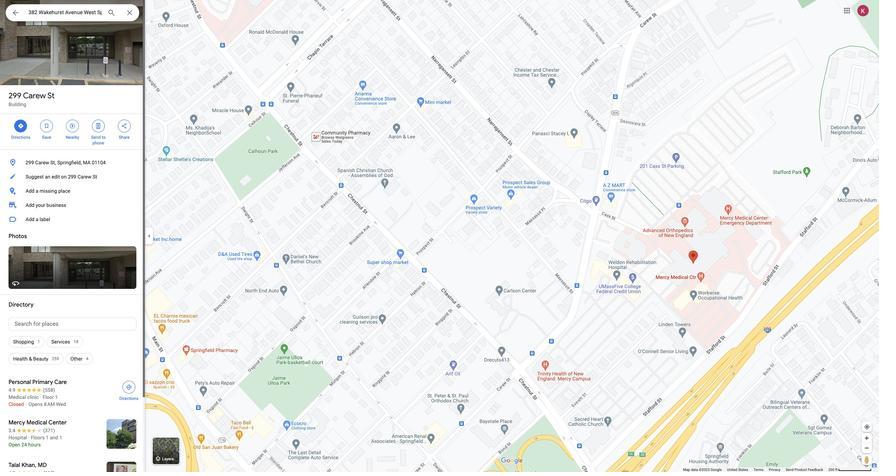 Task type: locate. For each thing, give the bounding box(es) containing it.
send product feedback
[[787, 469, 824, 473]]

1 vertical spatial 299
[[26, 160, 34, 166]]

carew up building
[[23, 91, 46, 101]]

add your business
[[26, 203, 66, 208]]

0 horizontal spatial directions
[[11, 135, 30, 140]]

shopping 1
[[13, 340, 40, 345]]

directions
[[11, 135, 30, 140], [119, 397, 139, 402]]

hospital · floors 1 and 1 open 24 hours
[[9, 436, 62, 448]]

1 left and
[[46, 436, 49, 441]]

1 horizontal spatial send
[[787, 469, 794, 473]]

send left product
[[787, 469, 794, 473]]

1 vertical spatial send
[[787, 469, 794, 473]]

1
[[38, 340, 40, 345], [55, 395, 58, 401], [46, 436, 49, 441], [59, 436, 62, 441]]

· down 3.4 stars 371 reviews image
[[28, 436, 30, 441]]

primary
[[32, 379, 53, 386]]

4
[[86, 357, 89, 362]]

None text field
[[9, 318, 137, 331]]

send
[[91, 135, 101, 140], [787, 469, 794, 473]]

2 vertical spatial 299
[[68, 174, 76, 180]]

4.9
[[9, 388, 15, 394]]

st inside 299 carew st building
[[47, 91, 55, 101]]

add inside button
[[26, 217, 34, 223]]

1 horizontal spatial ·
[[40, 395, 41, 401]]

· inside hospital · floors 1 and 1 open 24 hours
[[28, 436, 30, 441]]

 button
[[6, 4, 26, 23]]

talal khan, md link
[[0, 457, 145, 473]]

footer containing map data ©2023 google
[[684, 468, 829, 473]]

carew down ma
[[78, 174, 92, 180]]

st
[[47, 91, 55, 101], [93, 174, 97, 180]]

care
[[54, 379, 67, 386]]

st down "01104"
[[93, 174, 97, 180]]

carew left st,
[[35, 160, 49, 166]]

a inside button
[[36, 217, 38, 223]]

· left floor
[[40, 395, 41, 401]]

hours
[[28, 443, 41, 448]]

1 vertical spatial add
[[26, 203, 34, 208]]

(558)
[[43, 388, 55, 394]]

299 for st,
[[26, 160, 34, 166]]

medical up 3.4 stars 371 reviews image
[[26, 420, 47, 427]]

0 vertical spatial ·
[[40, 395, 41, 401]]

directions inside actions for 299 carew st region
[[11, 135, 30, 140]]

a left the missing
[[36, 188, 38, 194]]


[[121, 122, 127, 130]]

show street view coverage image
[[863, 455, 873, 466]]

1 vertical spatial st
[[93, 174, 97, 180]]

299 carew st main content
[[0, 0, 145, 473]]

2 vertical spatial carew
[[78, 174, 92, 180]]

1 right and
[[59, 436, 62, 441]]

directory
[[9, 302, 34, 309]]

200 ft
[[829, 469, 839, 473]]

place
[[58, 188, 70, 194]]

0 vertical spatial add
[[26, 188, 34, 194]]

floor
[[43, 395, 54, 401]]

carew inside 299 carew st building
[[23, 91, 46, 101]]

show your location image
[[865, 425, 871, 431]]

states
[[739, 469, 749, 473]]

299
[[9, 91, 21, 101], [26, 160, 34, 166], [68, 174, 76, 180]]

0 horizontal spatial medical
[[9, 395, 26, 401]]

a inside button
[[36, 188, 38, 194]]

1 add from the top
[[26, 188, 34, 194]]

other 4
[[70, 357, 89, 362]]

add a missing place
[[26, 188, 70, 194]]

0 horizontal spatial ·
[[28, 436, 30, 441]]

a for label
[[36, 217, 38, 223]]

medical clinic · floor 1 closed ⋅ opens 8 am wed
[[9, 395, 66, 408]]

None field
[[28, 8, 102, 17]]

2 add from the top
[[26, 203, 34, 208]]

1 right shopping
[[38, 340, 40, 345]]

closed
[[9, 402, 24, 408]]

suggest
[[26, 174, 44, 180]]

product
[[795, 469, 808, 473]]

1 vertical spatial ·
[[28, 436, 30, 441]]

18
[[74, 340, 78, 345]]

to
[[102, 135, 106, 140]]

299 inside button
[[26, 160, 34, 166]]

services
[[51, 340, 70, 345]]

1 horizontal spatial medical
[[26, 420, 47, 427]]

wed
[[56, 402, 66, 408]]

carew for st
[[23, 91, 46, 101]]

medical up closed
[[9, 395, 26, 401]]

zoom out image
[[865, 446, 870, 452]]

add for add a label
[[26, 217, 34, 223]]

add left your
[[26, 203, 34, 208]]

directions inside button
[[119, 397, 139, 402]]

299 inside button
[[68, 174, 76, 180]]

send up phone at the top left of page
[[91, 135, 101, 140]]

united states button
[[728, 468, 749, 473]]

1 horizontal spatial 299
[[26, 160, 34, 166]]

4.9 stars 558 reviews image
[[9, 387, 55, 394]]

0 vertical spatial medical
[[9, 395, 26, 401]]

0 horizontal spatial st
[[47, 91, 55, 101]]

0 horizontal spatial send
[[91, 135, 101, 140]]

1 inside shopping 1
[[38, 340, 40, 345]]


[[11, 8, 20, 18]]

a for missing
[[36, 188, 38, 194]]

0 vertical spatial a
[[36, 188, 38, 194]]

0 vertical spatial 299
[[9, 91, 21, 101]]

add left label
[[26, 217, 34, 223]]

0 vertical spatial carew
[[23, 91, 46, 101]]

save
[[42, 135, 51, 140]]

st up 
[[47, 91, 55, 101]]

none text field inside the 299 carew st main content
[[9, 318, 137, 331]]

add inside button
[[26, 188, 34, 194]]

carew inside button
[[35, 160, 49, 166]]

1 horizontal spatial directions
[[119, 397, 139, 402]]

2 vertical spatial add
[[26, 217, 34, 223]]

carew for st,
[[35, 160, 49, 166]]

your
[[36, 203, 45, 208]]

24
[[21, 443, 27, 448]]

a
[[36, 188, 38, 194], [36, 217, 38, 223]]

299 right on
[[68, 174, 76, 180]]

add down 'suggest'
[[26, 188, 34, 194]]

2 horizontal spatial 299
[[68, 174, 76, 180]]

st inside button
[[93, 174, 97, 180]]

1 vertical spatial directions
[[119, 397, 139, 402]]

directions button
[[115, 379, 143, 402]]

1 right floor
[[55, 395, 58, 401]]

add
[[26, 188, 34, 194], [26, 203, 34, 208], [26, 217, 34, 223]]

1 vertical spatial carew
[[35, 160, 49, 166]]

1 vertical spatial medical
[[26, 420, 47, 427]]

3 add from the top
[[26, 217, 34, 223]]

4.8 stars 315 reviews image
[[9, 470, 55, 473]]

2 a from the top
[[36, 217, 38, 223]]

1 a from the top
[[36, 188, 38, 194]]

clinic
[[27, 395, 39, 401]]

medical
[[9, 395, 26, 401], [26, 420, 47, 427]]

footer
[[684, 468, 829, 473]]

missing
[[40, 188, 57, 194]]

directions down 
[[11, 135, 30, 140]]

299 up building
[[9, 91, 21, 101]]

1 horizontal spatial st
[[93, 174, 97, 180]]

a left label
[[36, 217, 38, 223]]

add a label
[[26, 217, 50, 223]]

·
[[40, 395, 41, 401], [28, 436, 30, 441]]

1 vertical spatial a
[[36, 217, 38, 223]]

send product feedback button
[[787, 468, 824, 473]]

send inside button
[[787, 469, 794, 473]]

299 up 'suggest'
[[26, 160, 34, 166]]

directions down "directions" 'image'
[[119, 397, 139, 402]]

0 vertical spatial st
[[47, 91, 55, 101]]

add for add a missing place
[[26, 188, 34, 194]]

add for add your business
[[26, 203, 34, 208]]

0 horizontal spatial 299
[[9, 91, 21, 101]]

0 vertical spatial send
[[91, 135, 101, 140]]

send inside send to phone
[[91, 135, 101, 140]]

0 vertical spatial directions
[[11, 135, 30, 140]]

personal
[[9, 379, 31, 386]]

none field inside 382 wakehurst avenue west springfield, ma 01089 field
[[28, 8, 102, 17]]

299 inside 299 carew st building
[[9, 91, 21, 101]]



Task type: describe. For each thing, give the bounding box(es) containing it.

[[18, 122, 24, 130]]

send for send to phone
[[91, 135, 101, 140]]

beauty
[[33, 357, 48, 362]]

1 inside medical clinic · floor 1 closed ⋅ opens 8 am wed
[[55, 395, 58, 401]]

share
[[119, 135, 130, 140]]

edit
[[52, 174, 60, 180]]

259
[[52, 357, 59, 362]]

ma
[[83, 160, 91, 166]]

privacy
[[770, 469, 781, 473]]

suggest an edit on 299 carew st
[[26, 174, 97, 180]]

talal khan, md
[[9, 463, 47, 470]]

phone
[[93, 141, 104, 146]]

directions image
[[126, 385, 132, 391]]

google maps element
[[0, 0, 880, 473]]

data
[[692, 469, 699, 473]]

opens
[[28, 402, 43, 408]]

floors
[[31, 436, 45, 441]]

382 Wakehurst Avenue West Springfield, MA 01089 field
[[6, 4, 139, 21]]

3.4
[[9, 428, 15, 434]]

299 carew st, springfield, ma 01104 button
[[0, 156, 145, 170]]

khan,
[[21, 463, 36, 470]]

send for send product feedback
[[787, 469, 794, 473]]

personal primary care
[[9, 379, 67, 386]]

privacy button
[[770, 468, 781, 473]]

layers
[[162, 458, 174, 462]]

&
[[29, 357, 32, 362]]


[[95, 122, 102, 130]]

ft
[[836, 469, 839, 473]]

services 18
[[51, 340, 78, 345]]

other
[[70, 357, 83, 362]]

shopping
[[13, 340, 34, 345]]

an
[[45, 174, 50, 180]]

zoom in image
[[865, 436, 870, 442]]

200
[[829, 469, 835, 473]]

health & beauty 259
[[13, 357, 59, 362]]

terms button
[[754, 468, 764, 473]]

nearby
[[66, 135, 79, 140]]

add a label button
[[0, 213, 145, 227]]

299 for st
[[9, 91, 21, 101]]

©2023
[[700, 469, 710, 473]]

suggest an edit on 299 carew st button
[[0, 170, 145, 184]]

terms
[[754, 469, 764, 473]]


[[69, 122, 76, 130]]

open
[[9, 443, 20, 448]]

footer inside google maps element
[[684, 468, 829, 473]]

add your business link
[[0, 198, 145, 213]]

 search field
[[6, 4, 139, 23]]

collapse side panel image
[[145, 233, 153, 240]]

feedback
[[809, 469, 824, 473]]

google
[[711, 469, 723, 473]]

· inside medical clinic · floor 1 closed ⋅ opens 8 am wed
[[40, 395, 41, 401]]

center
[[48, 420, 67, 427]]

photos
[[9, 233, 27, 240]]


[[43, 122, 50, 130]]

building
[[9, 102, 26, 107]]

⋅
[[25, 402, 27, 408]]

st,
[[50, 160, 56, 166]]

299 carew st building
[[9, 91, 55, 107]]

medical inside medical clinic · floor 1 closed ⋅ opens 8 am wed
[[9, 395, 26, 401]]

talal
[[9, 463, 20, 470]]

299 carew st, springfield, ma 01104
[[26, 160, 106, 166]]

8 am
[[44, 402, 55, 408]]

actions for 299 carew st region
[[0, 114, 145, 150]]

united
[[728, 469, 738, 473]]

map
[[684, 469, 691, 473]]

map data ©2023 google
[[684, 469, 723, 473]]

business
[[47, 203, 66, 208]]

200 ft button
[[829, 469, 872, 473]]

and
[[50, 436, 58, 441]]

md
[[38, 463, 47, 470]]

label
[[40, 217, 50, 223]]

send to phone
[[91, 135, 106, 146]]

health
[[13, 357, 28, 362]]

hospital
[[9, 436, 27, 441]]

google account: kenny nguyen  
(kenny.nguyen@adept.ai) image
[[858, 5, 870, 16]]

01104
[[92, 160, 106, 166]]

3.4 stars 371 reviews image
[[9, 428, 55, 435]]

united states
[[728, 469, 749, 473]]

mercy medical center
[[9, 420, 67, 427]]

mercy
[[9, 420, 25, 427]]

add a missing place button
[[0, 184, 145, 198]]

springfield,
[[57, 160, 82, 166]]

(371)
[[43, 428, 55, 434]]

carew inside button
[[78, 174, 92, 180]]



Task type: vqa. For each thing, say whether or not it's contained in the screenshot.


